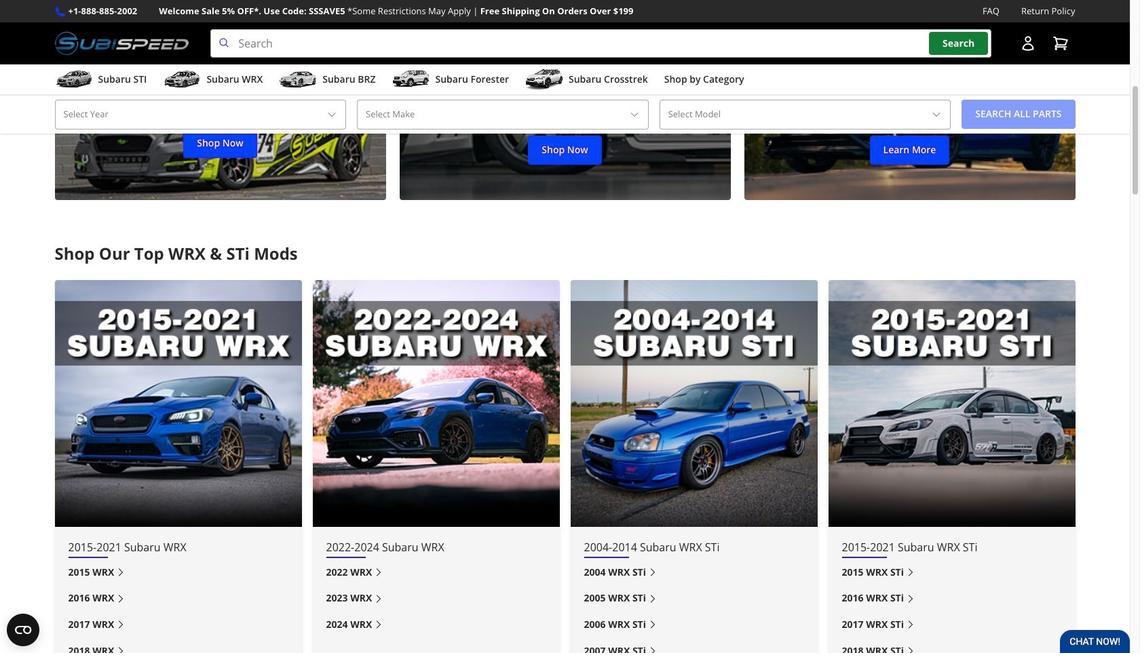 Task type: vqa. For each thing, say whether or not it's contained in the screenshot.
Select Year button
yes



Task type: locate. For each thing, give the bounding box(es) containing it.
button image
[[1020, 35, 1037, 52]]

coilovers image
[[400, 0, 731, 200]]

a subaru forester thumbnail image image
[[392, 69, 430, 90]]

deals image
[[55, 0, 386, 200]]

a subaru wrx thumbnail image image
[[163, 69, 201, 90]]

select make image
[[629, 109, 640, 120]]

a subaru crosstrek thumbnail image image
[[526, 69, 564, 90]]

wrx sti mods image
[[571, 280, 818, 527]]

earn rewards image
[[745, 0, 1076, 200]]

subispeed logo image
[[55, 29, 189, 58]]



Task type: describe. For each thing, give the bounding box(es) containing it.
open widget image
[[7, 615, 39, 647]]

2015-2021 wrx sti aftermarket parts image
[[829, 280, 1076, 527]]

a subaru sti thumbnail image image
[[55, 69, 93, 90]]

select model image
[[932, 109, 943, 120]]

a subaru brz thumbnail image image
[[279, 69, 317, 90]]

search input field
[[211, 29, 992, 58]]

select year image
[[327, 109, 338, 120]]

Select Model button
[[660, 100, 951, 129]]

Select Make button
[[357, 100, 649, 129]]

2015-21 wrx mods image
[[55, 280, 302, 527]]

Select Year button
[[55, 100, 346, 129]]

2022-2024 wrx mods image
[[313, 280, 560, 527]]



